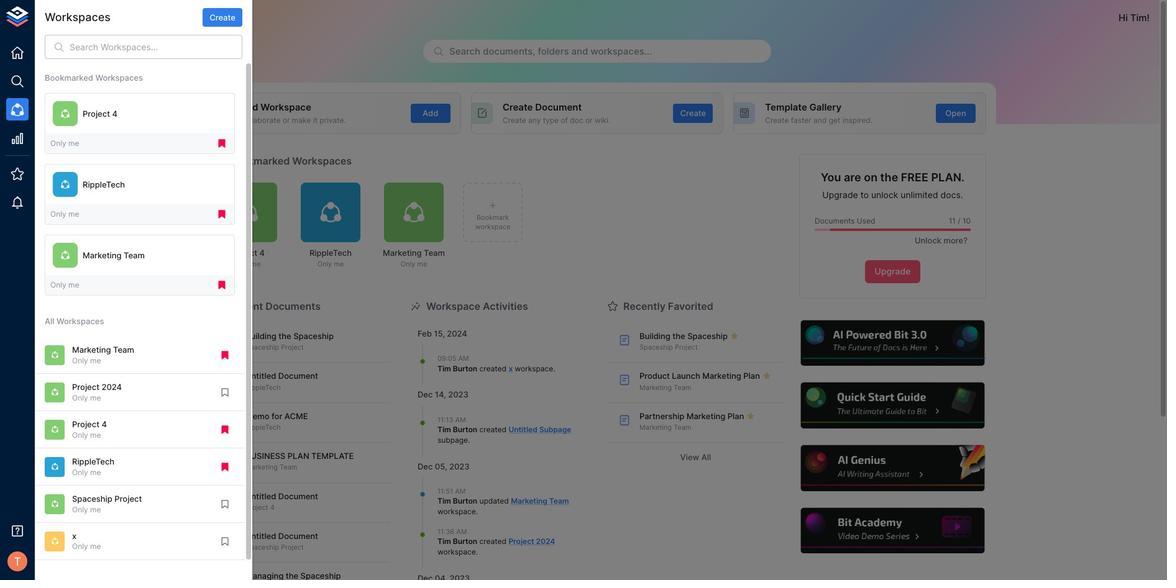 Task type: vqa. For each thing, say whether or not it's contained in the screenshot.
THE PARTNERSHIP MARKETING PLAN
yes



Task type: describe. For each thing, give the bounding box(es) containing it.
untitled document spaceship project
[[246, 532, 318, 552]]

search documents, folders and workspaces... button
[[423, 40, 771, 63]]

am for marketing
[[455, 487, 466, 496]]

upgrade button
[[865, 261, 921, 283]]

view all button
[[607, 448, 784, 467]]

project 2024 link
[[509, 537, 555, 546]]

bookmark
[[477, 213, 509, 222]]

inspired.
[[843, 116, 873, 125]]

burton for project
[[453, 537, 478, 546]]

14,
[[435, 390, 446, 400]]

you are on the free plan. upgrade to unlock unlimited docs.
[[821, 171, 965, 200]]

rogue enterprises
[[65, 12, 147, 23]]

2024 inside project 2024 only me
[[102, 383, 122, 392]]

t
[[14, 555, 21, 569]]

add button
[[411, 104, 450, 123]]

bookmark workspace
[[475, 213, 511, 231]]

used
[[857, 216, 876, 225]]

recent documents
[[229, 300, 321, 312]]

spaceship up untitled document rippletech
[[246, 343, 279, 352]]

or inside add workspace collaborate or make it private.
[[283, 116, 290, 125]]

folders
[[538, 45, 569, 57]]

untitled for untitled document rippletech
[[246, 371, 276, 381]]

plan.
[[931, 171, 965, 184]]

acme
[[285, 411, 308, 421]]

0 vertical spatial create button
[[203, 8, 242, 27]]

search
[[449, 45, 481, 57]]

only me for marketing
[[50, 280, 79, 290]]

and inside button
[[572, 45, 588, 57]]

0 horizontal spatial marketing team only me
[[72, 345, 134, 365]]

1 horizontal spatial bookmarked
[[229, 155, 290, 167]]

memo for acme rippletech
[[246, 411, 308, 432]]

x link
[[509, 364, 513, 373]]

project inside the spaceship project only me
[[115, 494, 142, 504]]

plan
[[288, 451, 309, 461]]

created for project
[[480, 537, 507, 546]]

remove bookmark image for rippletech
[[219, 462, 231, 473]]

hi tim !
[[1119, 12, 1150, 23]]

10
[[963, 216, 971, 225]]

am for x
[[458, 354, 469, 363]]

created for untitled
[[480, 425, 507, 434]]

x only me
[[72, 532, 101, 552]]

memo
[[246, 411, 270, 421]]

launch
[[672, 371, 700, 381]]

bookmark image
[[219, 387, 231, 398]]

me inside the spaceship project only me
[[90, 505, 101, 514]]

Search Workspaces... text field
[[70, 35, 242, 59]]

untitled document rippletech
[[246, 371, 318, 392]]

the for building the spaceship spaceship project
[[279, 331, 291, 341]]

0 vertical spatial bookmarked workspaces
[[45, 73, 143, 83]]

4 help image from the top
[[799, 507, 987, 556]]

dec 14, 2023
[[418, 390, 469, 400]]

the inside you are on the free plan. upgrade to unlock unlimited docs.
[[881, 171, 898, 184]]

view all
[[680, 453, 711, 463]]

untitled for untitled document project 4
[[246, 492, 276, 501]]

11 / 10
[[949, 216, 971, 225]]

tim for workspace
[[438, 364, 451, 373]]

bookmark image for only
[[219, 536, 231, 548]]

rippletech inside untitled document rippletech
[[246, 383, 281, 392]]

x inside 09:05 am tim burton created x workspace .
[[509, 364, 513, 373]]

workspaces...
[[591, 45, 652, 57]]

partnership
[[640, 411, 685, 421]]

me inside x only me
[[90, 542, 101, 552]]

burton for x
[[453, 364, 478, 373]]

/
[[958, 216, 961, 225]]

1 horizontal spatial bookmarked workspaces
[[229, 155, 352, 167]]

r
[[49, 12, 55, 22]]

feb
[[418, 329, 432, 339]]

workspace inside button
[[475, 223, 511, 231]]

team inside business plan template marketing team
[[280, 463, 297, 472]]

11:51
[[438, 487, 453, 496]]

spaceship project only me
[[72, 494, 142, 514]]

am for untitled
[[455, 416, 466, 424]]

make
[[292, 116, 311, 125]]

. inside 09:05 am tim burton created x workspace .
[[553, 364, 555, 373]]

marketing inside 11:51 am tim burton updated marketing team workspace .
[[511, 497, 548, 506]]

doc
[[570, 116, 583, 125]]

1 vertical spatial plan
[[728, 411, 744, 421]]

2024 inside 11:36 am tim burton created project 2024 workspace .
[[536, 537, 555, 546]]

remove bookmark image for project 4
[[216, 138, 228, 149]]

are
[[844, 171, 861, 184]]

tim right hi
[[1131, 12, 1147, 23]]

11
[[949, 216, 956, 225]]

document for untitled document project 4
[[278, 492, 318, 501]]

all workspaces
[[45, 317, 104, 326]]

. for untitled
[[468, 436, 470, 445]]

dec 05, 2023
[[418, 462, 470, 472]]

0 vertical spatial rippletech only me
[[310, 248, 352, 269]]

documents,
[[483, 45, 536, 57]]

am for project
[[456, 528, 467, 536]]

upgrade inside upgrade button
[[875, 266, 911, 277]]

bookmark image for project
[[219, 499, 231, 510]]

create inside template gallery create faster and get inspired.
[[765, 116, 789, 125]]

2 help image from the top
[[799, 381, 987, 431]]

1 help image from the top
[[799, 319, 987, 368]]

add for add
[[423, 108, 438, 118]]

11:51 am tim burton updated marketing team workspace .
[[438, 487, 569, 517]]

only me for project
[[50, 138, 79, 148]]

documents used
[[815, 216, 876, 225]]

you
[[821, 171, 841, 184]]

11:13
[[438, 416, 453, 424]]

feb 15, 2024
[[418, 329, 467, 339]]

project inside untitled document spaceship project
[[281, 543, 304, 552]]

remove bookmark image for marketing team
[[219, 350, 231, 361]]

to
[[861, 190, 869, 200]]

recent
[[229, 300, 263, 312]]

project 4
[[83, 109, 117, 119]]

updated
[[480, 497, 509, 506]]

wiki.
[[595, 116, 611, 125]]

me inside project 2024 only me
[[90, 393, 101, 403]]

document for untitled document rippletech
[[278, 371, 318, 381]]

created for x
[[480, 364, 507, 373]]

05,
[[435, 462, 447, 472]]

subpage
[[438, 436, 468, 445]]

spaceship inside untitled document spaceship project
[[246, 543, 279, 552]]

dec for dec 14, 2023
[[418, 390, 433, 400]]

docs.
[[941, 190, 963, 200]]

enterprises
[[96, 12, 147, 23]]

rogue
[[65, 12, 93, 23]]

business
[[246, 451, 285, 461]]

upgrade inside you are on the free plan. upgrade to unlock unlimited docs.
[[823, 190, 858, 200]]

open button
[[936, 104, 976, 123]]

or inside create document create any type of doc or wiki.
[[586, 116, 593, 125]]

marketing inside business plan template marketing team
[[246, 463, 278, 472]]

tim for subpage
[[438, 425, 451, 434]]

11:36
[[438, 528, 454, 536]]

spaceship down favorited
[[688, 331, 728, 341]]

building the spaceship
[[640, 331, 728, 341]]

burton for marketing
[[453, 497, 478, 506]]

marketing team for product
[[640, 383, 692, 392]]

create document create any type of doc or wiki.
[[503, 101, 611, 125]]

unlock more? button
[[908, 232, 971, 251]]

hi
[[1119, 12, 1128, 23]]

unlock
[[872, 190, 899, 200]]



Task type: locate. For each thing, give the bounding box(es) containing it.
only inside project 2024 only me
[[72, 393, 88, 403]]

1 building from the left
[[246, 331, 277, 341]]

untitled inside 11:13 am tim burton created untitled subpage subpage .
[[509, 425, 538, 434]]

and down the gallery
[[814, 116, 827, 125]]

upgrade
[[823, 190, 858, 200], [875, 266, 911, 277]]

tim for 2024
[[438, 537, 451, 546]]

1 horizontal spatial create button
[[673, 104, 713, 123]]

document
[[535, 101, 582, 113], [278, 371, 318, 381], [278, 492, 318, 501], [278, 532, 318, 541]]

created
[[480, 364, 507, 373], [480, 425, 507, 434], [480, 537, 507, 546]]

1 horizontal spatial add
[[423, 108, 438, 118]]

burton inside 09:05 am tim burton created x workspace .
[[453, 364, 478, 373]]

. down 11:51 am tim burton updated marketing team workspace .
[[476, 548, 478, 557]]

1 vertical spatial bookmarked workspaces
[[229, 155, 352, 167]]

x up 11:13 am tim burton created untitled subpage subpage .
[[509, 364, 513, 373]]

spaceship inside the spaceship project only me
[[72, 494, 112, 504]]

activities
[[483, 300, 528, 312]]

0 vertical spatial 2024
[[447, 329, 467, 339]]

document down building the spaceship spaceship project
[[278, 371, 318, 381]]

2 horizontal spatial 2024
[[536, 537, 555, 546]]

tim down 11:36
[[438, 537, 451, 546]]

recently
[[623, 300, 666, 312]]

. inside 11:51 am tim burton updated marketing team workspace .
[[476, 507, 478, 517]]

0 vertical spatial upgrade
[[823, 190, 858, 200]]

09:05 am tim burton created x workspace .
[[438, 354, 555, 373]]

2 burton from the top
[[453, 425, 478, 434]]

remove bookmark image for marketing team
[[216, 280, 228, 291]]

1 vertical spatial remove bookmark image
[[216, 280, 228, 291]]

11:36 am tim burton created project 2024 workspace .
[[438, 528, 555, 557]]

3 only me from the top
[[50, 280, 79, 290]]

recently favorited
[[623, 300, 713, 312]]

type
[[543, 116, 559, 125]]

bookmark image left untitled document project 4
[[219, 499, 231, 510]]

0 vertical spatial project 4 only me
[[230, 248, 265, 269]]

1 created from the top
[[480, 364, 507, 373]]

gallery
[[810, 101, 842, 113]]

2023 for dec 14, 2023
[[448, 390, 469, 400]]

2 vertical spatial created
[[480, 537, 507, 546]]

1 vertical spatial 2024
[[102, 383, 122, 392]]

workspace up 11:36
[[438, 507, 476, 517]]

1 vertical spatial marketing team
[[640, 383, 692, 392]]

2023 right the 05, at left
[[449, 462, 470, 472]]

created inside 11:13 am tim burton created untitled subpage subpage .
[[480, 425, 507, 434]]

only inside x only me
[[72, 542, 88, 552]]

the down recent documents on the bottom of page
[[279, 331, 291, 341]]

more?
[[944, 236, 968, 246]]

document inside untitled document project 4
[[278, 492, 318, 501]]

tim inside 11:13 am tim burton created untitled subpage subpage .
[[438, 425, 451, 434]]

bookmarked workspaces up project 4 at the left top of page
[[45, 73, 143, 83]]

x down the spaceship project only me
[[72, 532, 77, 542]]

private.
[[320, 116, 346, 125]]

or left make
[[283, 116, 290, 125]]

burton for untitled
[[453, 425, 478, 434]]

0 horizontal spatial add
[[240, 101, 258, 113]]

dec left 14,
[[418, 390, 433, 400]]

document down business plan template marketing team
[[278, 492, 318, 501]]

only me
[[50, 138, 79, 148], [50, 209, 79, 219], [50, 280, 79, 290]]

1 vertical spatial create button
[[673, 104, 713, 123]]

add for add workspace collaborate or make it private.
[[240, 101, 258, 113]]

the inside building the spaceship spaceship project
[[279, 331, 291, 341]]

.
[[553, 364, 555, 373], [468, 436, 470, 445], [476, 507, 478, 517], [476, 548, 478, 557]]

created inside 09:05 am tim burton created x workspace .
[[480, 364, 507, 373]]

untitled left subpage
[[509, 425, 538, 434]]

untitled down business
[[246, 492, 276, 501]]

created left x link
[[480, 364, 507, 373]]

project inside 11:36 am tim burton created project 2024 workspace .
[[509, 537, 534, 546]]

untitled
[[246, 371, 276, 381], [509, 425, 538, 434], [246, 492, 276, 501], [246, 532, 276, 541]]

1 vertical spatial rippletech only me
[[72, 457, 114, 477]]

2 created from the top
[[480, 425, 507, 434]]

only
[[50, 138, 66, 148], [50, 209, 66, 219], [234, 260, 249, 269], [317, 260, 332, 269], [401, 260, 415, 269], [50, 280, 66, 290], [72, 356, 88, 365], [72, 393, 88, 403], [72, 431, 88, 440], [72, 468, 88, 477], [72, 505, 88, 514], [72, 542, 88, 552]]

1 vertical spatial created
[[480, 425, 507, 434]]

workspace activities
[[426, 300, 528, 312]]

document inside untitled document spaceship project
[[278, 532, 318, 541]]

. up 11:36 am tim burton created project 2024 workspace . on the bottom of the page
[[476, 507, 478, 517]]

0 vertical spatial marketing team only me
[[383, 248, 445, 269]]

0 vertical spatial marketing team
[[83, 251, 145, 261]]

1 dec from the top
[[418, 390, 433, 400]]

documents left used
[[815, 216, 855, 225]]

1 vertical spatial documents
[[266, 300, 321, 312]]

project 4 only me down project 2024 only me
[[72, 420, 107, 440]]

0 horizontal spatial bookmarked
[[45, 73, 93, 83]]

0 vertical spatial and
[[572, 45, 588, 57]]

burton down 09:05 at the bottom of page
[[453, 364, 478, 373]]

0 horizontal spatial x
[[72, 532, 77, 542]]

favorited
[[668, 300, 713, 312]]

4 inside untitled document project 4
[[270, 503, 275, 512]]

burton inside 11:13 am tim burton created untitled subpage subpage .
[[453, 425, 478, 434]]

untitled document project 4
[[246, 492, 318, 512]]

document inside untitled document rippletech
[[278, 371, 318, 381]]

document for create document create any type of doc or wiki.
[[535, 101, 582, 113]]

0 vertical spatial documents
[[815, 216, 855, 225]]

0 vertical spatial x
[[509, 364, 513, 373]]

untitled for untitled document spaceship project
[[246, 532, 276, 541]]

0 horizontal spatial workspace
[[261, 101, 311, 113]]

1 horizontal spatial 2024
[[447, 329, 467, 339]]

rippletech inside memo for acme rippletech
[[246, 423, 281, 432]]

marketing team only me
[[383, 248, 445, 269], [72, 345, 134, 365]]

marketing team
[[83, 251, 145, 261], [640, 383, 692, 392], [640, 423, 692, 432]]

spaceship down recent documents on the bottom of page
[[294, 331, 334, 341]]

view
[[680, 453, 700, 463]]

2 horizontal spatial the
[[881, 171, 898, 184]]

2 only me from the top
[[50, 209, 79, 219]]

template
[[311, 451, 354, 461]]

0 vertical spatial created
[[480, 364, 507, 373]]

burton
[[453, 364, 478, 373], [453, 425, 478, 434], [453, 497, 478, 506], [453, 537, 478, 546]]

created left project 2024 link
[[480, 537, 507, 546]]

only inside the spaceship project only me
[[72, 505, 88, 514]]

1 horizontal spatial marketing team only me
[[383, 248, 445, 269]]

product
[[640, 371, 670, 381]]

rippletech
[[83, 180, 125, 190], [310, 248, 352, 258], [246, 383, 281, 392], [246, 423, 281, 432], [72, 457, 114, 467]]

2 vertical spatial marketing team
[[640, 423, 692, 432]]

1 vertical spatial 2023
[[449, 462, 470, 472]]

workspace
[[261, 101, 311, 113], [426, 300, 481, 312]]

bookmarked up project 4 at the left top of page
[[45, 73, 93, 83]]

0 vertical spatial remove bookmark image
[[216, 138, 228, 149]]

1 vertical spatial only me
[[50, 209, 79, 219]]

building up spaceship project
[[640, 331, 671, 341]]

2023 right 14,
[[448, 390, 469, 400]]

x
[[509, 364, 513, 373], [72, 532, 77, 542]]

1 vertical spatial upgrade
[[875, 266, 911, 277]]

unlimited
[[901, 190, 938, 200]]

1 vertical spatial all
[[702, 453, 711, 463]]

0 horizontal spatial all
[[45, 317, 54, 326]]

0 vertical spatial dec
[[418, 390, 433, 400]]

untitled up memo
[[246, 371, 276, 381]]

faster
[[791, 116, 812, 125]]

marketing team for partnership
[[640, 423, 692, 432]]

2 vertical spatial 2024
[[536, 537, 555, 546]]

burton inside 11:51 am tim burton updated marketing team workspace .
[[453, 497, 478, 506]]

bookmark image left untitled document spaceship project
[[219, 536, 231, 548]]

the up spaceship project
[[673, 331, 686, 341]]

am right 11:51
[[455, 487, 466, 496]]

burton down 11:36
[[453, 537, 478, 546]]

created left untitled subpage link
[[480, 425, 507, 434]]

. for marketing
[[476, 507, 478, 517]]

1 horizontal spatial and
[[814, 116, 827, 125]]

partnership marketing plan
[[640, 411, 744, 421]]

project 4 only me up recent
[[230, 248, 265, 269]]

0 horizontal spatial the
[[279, 331, 291, 341]]

add workspace collaborate or make it private.
[[240, 101, 346, 125]]

project inside project 2024 only me
[[72, 383, 99, 392]]

2 vertical spatial only me
[[50, 280, 79, 290]]

1 bookmark image from the top
[[219, 499, 231, 510]]

. right x link
[[553, 364, 555, 373]]

. for project
[[476, 548, 478, 557]]

t button
[[4, 548, 31, 576]]

workspace right x link
[[515, 364, 553, 373]]

am inside 11:13 am tim burton created untitled subpage subpage .
[[455, 416, 466, 424]]

1 vertical spatial bookmarked
[[229, 155, 290, 167]]

x inside x only me
[[72, 532, 77, 542]]

and right folders
[[572, 45, 588, 57]]

add inside button
[[423, 108, 438, 118]]

subpage
[[539, 425, 572, 434]]

spaceship up product
[[640, 343, 673, 352]]

document up of
[[535, 101, 582, 113]]

tim for team
[[438, 497, 451, 506]]

1 horizontal spatial workspace
[[426, 300, 481, 312]]

1 vertical spatial remove bookmark image
[[219, 350, 231, 361]]

2 building from the left
[[640, 331, 671, 341]]

collaborate
[[240, 116, 281, 125]]

0 horizontal spatial upgrade
[[823, 190, 858, 200]]

1 horizontal spatial x
[[509, 364, 513, 373]]

dec for dec 05, 2023
[[418, 462, 433, 472]]

team inside 11:51 am tim burton updated marketing team workspace .
[[549, 497, 569, 506]]

2023
[[448, 390, 469, 400], [449, 462, 470, 472]]

upgrade down 'unlock more?' 'button'
[[875, 266, 911, 277]]

remove bookmark image
[[216, 138, 228, 149], [216, 280, 228, 291], [219, 424, 231, 436]]

untitled inside untitled document rippletech
[[246, 371, 276, 381]]

document for untitled document spaceship project
[[278, 532, 318, 541]]

help image
[[799, 319, 987, 368], [799, 381, 987, 431], [799, 444, 987, 493], [799, 507, 987, 556]]

marketing
[[383, 248, 422, 258], [83, 251, 122, 261], [72, 345, 111, 355], [703, 371, 741, 381], [640, 383, 672, 392], [687, 411, 726, 421], [640, 423, 672, 432], [246, 463, 278, 472], [511, 497, 548, 506]]

workspace inside add workspace collaborate or make it private.
[[261, 101, 311, 113]]

bookmark workspace button
[[463, 183, 523, 242]]

0 horizontal spatial 2024
[[102, 383, 122, 392]]

. inside 11:13 am tim burton created untitled subpage subpage .
[[468, 436, 470, 445]]

or right doc
[[586, 116, 593, 125]]

tim inside 09:05 am tim burton created x workspace .
[[438, 364, 451, 373]]

building for building the spaceship spaceship project
[[246, 331, 277, 341]]

2 bookmark image from the top
[[219, 536, 231, 548]]

the up 'unlock'
[[881, 171, 898, 184]]

upgrade down the you
[[823, 190, 858, 200]]

0 horizontal spatial bookmarked workspaces
[[45, 73, 143, 83]]

4 burton from the top
[[453, 537, 478, 546]]

document inside create document create any type of doc or wiki.
[[535, 101, 582, 113]]

unlock more?
[[915, 236, 968, 246]]

0 horizontal spatial rippletech only me
[[72, 457, 114, 477]]

workspace inside 11:36 am tim burton created project 2024 workspace .
[[438, 548, 476, 557]]

any
[[528, 116, 541, 125]]

document down untitled document project 4
[[278, 532, 318, 541]]

0 horizontal spatial building
[[246, 331, 277, 341]]

workspace
[[475, 223, 511, 231], [515, 364, 553, 373], [438, 507, 476, 517], [438, 548, 476, 557]]

0 vertical spatial bookmark image
[[219, 499, 231, 510]]

. inside 11:36 am tim burton created project 2024 workspace .
[[476, 548, 478, 557]]

1 horizontal spatial upgrade
[[875, 266, 911, 277]]

workspace inside 09:05 am tim burton created x workspace .
[[515, 364, 553, 373]]

tim down 09:05 at the bottom of page
[[438, 364, 451, 373]]

!
[[1147, 12, 1150, 23]]

09:05
[[438, 354, 456, 363]]

untitled inside untitled document project 4
[[246, 492, 276, 501]]

am right 11:36
[[456, 528, 467, 536]]

0 vertical spatial all
[[45, 317, 54, 326]]

get
[[829, 116, 841, 125]]

3 burton from the top
[[453, 497, 478, 506]]

0 vertical spatial 2023
[[448, 390, 469, 400]]

0 vertical spatial plan
[[744, 371, 760, 381]]

2 dec from the top
[[418, 462, 433, 472]]

burton inside 11:36 am tim burton created project 2024 workspace .
[[453, 537, 478, 546]]

bookmarked workspaces down make
[[229, 155, 352, 167]]

all inside 'button'
[[702, 453, 711, 463]]

untitled subpage link
[[509, 425, 572, 434]]

0 horizontal spatial project 4 only me
[[72, 420, 107, 440]]

0 horizontal spatial documents
[[266, 300, 321, 312]]

building inside building the spaceship spaceship project
[[246, 331, 277, 341]]

spaceship down untitled document project 4
[[246, 543, 279, 552]]

tim inside 11:51 am tim burton updated marketing team workspace .
[[438, 497, 451, 506]]

untitled inside untitled document spaceship project
[[246, 532, 276, 541]]

burton up subpage
[[453, 425, 478, 434]]

tim down 11:51
[[438, 497, 451, 506]]

project inside building the spaceship spaceship project
[[281, 343, 304, 352]]

add inside add workspace collaborate or make it private.
[[240, 101, 258, 113]]

search documents, folders and workspaces...
[[449, 45, 652, 57]]

1 or from the left
[[283, 116, 290, 125]]

1 vertical spatial and
[[814, 116, 827, 125]]

1 vertical spatial x
[[72, 532, 77, 542]]

0 vertical spatial workspace
[[261, 101, 311, 113]]

4
[[112, 109, 117, 119], [260, 248, 265, 258], [102, 420, 107, 430], [270, 503, 275, 512]]

2 vertical spatial remove bookmark image
[[219, 462, 231, 473]]

2 or from the left
[[586, 116, 593, 125]]

11:13 am tim burton created untitled subpage subpage .
[[438, 416, 572, 445]]

3 created from the top
[[480, 537, 507, 546]]

0 vertical spatial only me
[[50, 138, 79, 148]]

documents
[[815, 216, 855, 225], [266, 300, 321, 312]]

1 vertical spatial bookmark image
[[219, 536, 231, 548]]

and inside template gallery create faster and get inspired.
[[814, 116, 827, 125]]

0 horizontal spatial create button
[[203, 8, 242, 27]]

1 only me from the top
[[50, 138, 79, 148]]

1 vertical spatial project 4 only me
[[72, 420, 107, 440]]

1 horizontal spatial or
[[586, 116, 593, 125]]

1 horizontal spatial all
[[702, 453, 711, 463]]

building down recent documents on the bottom of page
[[246, 331, 277, 341]]

bookmarked down collaborate
[[229, 155, 290, 167]]

project inside untitled document project 4
[[246, 503, 268, 512]]

tim down 11:13 on the bottom left
[[438, 425, 451, 434]]

workspace up feb 15, 2024
[[426, 300, 481, 312]]

spaceship up x only me
[[72, 494, 112, 504]]

and
[[572, 45, 588, 57], [814, 116, 827, 125]]

1 vertical spatial marketing team only me
[[72, 345, 134, 365]]

1 horizontal spatial building
[[640, 331, 671, 341]]

1 vertical spatial dec
[[418, 462, 433, 472]]

0 horizontal spatial and
[[572, 45, 588, 57]]

workspace inside 11:51 am tim burton updated marketing team workspace .
[[438, 507, 476, 517]]

product launch marketing plan
[[640, 371, 760, 381]]

1 horizontal spatial the
[[673, 331, 686, 341]]

2024
[[447, 329, 467, 339], [102, 383, 122, 392], [536, 537, 555, 546]]

documents up building the spaceship spaceship project
[[266, 300, 321, 312]]

it
[[313, 116, 318, 125]]

created inside 11:36 am tim burton created project 2024 workspace .
[[480, 537, 507, 546]]

building for building the spaceship
[[640, 331, 671, 341]]

2023 for dec 05, 2023
[[449, 462, 470, 472]]

am inside 11:36 am tim burton created project 2024 workspace .
[[456, 528, 467, 536]]

dec left the 05, at left
[[418, 462, 433, 472]]

3 help image from the top
[[799, 444, 987, 493]]

workspace up make
[[261, 101, 311, 113]]

the for building the spaceship
[[673, 331, 686, 341]]

am inside 11:51 am tim burton updated marketing team workspace .
[[455, 487, 466, 496]]

workspace down the bookmark
[[475, 223, 511, 231]]

. up dec 05, 2023
[[468, 436, 470, 445]]

burton down 11:51
[[453, 497, 478, 506]]

remove bookmark image
[[216, 209, 228, 220], [219, 350, 231, 361], [219, 462, 231, 473]]

business plan template marketing team
[[246, 451, 354, 472]]

2 vertical spatial remove bookmark image
[[219, 424, 231, 436]]

of
[[561, 116, 568, 125]]

1 burton from the top
[[453, 364, 478, 373]]

1 horizontal spatial project 4 only me
[[230, 248, 265, 269]]

am right 11:13 on the bottom left
[[455, 416, 466, 424]]

0 vertical spatial remove bookmark image
[[216, 209, 228, 220]]

am inside 09:05 am tim burton created x workspace .
[[458, 354, 469, 363]]

bookmark image
[[219, 499, 231, 510], [219, 536, 231, 548]]

am right 09:05 at the bottom of page
[[458, 354, 469, 363]]

1 horizontal spatial documents
[[815, 216, 855, 225]]

untitled down untitled document project 4
[[246, 532, 276, 541]]

free
[[901, 171, 929, 184]]

project 2024 only me
[[72, 383, 122, 403]]

1 horizontal spatial rippletech only me
[[310, 248, 352, 269]]

0 horizontal spatial or
[[283, 116, 290, 125]]

building the spaceship spaceship project
[[246, 331, 334, 352]]

marketing team link
[[511, 497, 569, 506]]

for
[[272, 411, 282, 421]]

tim inside 11:36 am tim burton created project 2024 workspace .
[[438, 537, 451, 546]]

the
[[881, 171, 898, 184], [279, 331, 291, 341], [673, 331, 686, 341]]

1 vertical spatial workspace
[[426, 300, 481, 312]]

workspace down 11:36
[[438, 548, 476, 557]]

0 vertical spatial bookmarked
[[45, 73, 93, 83]]



